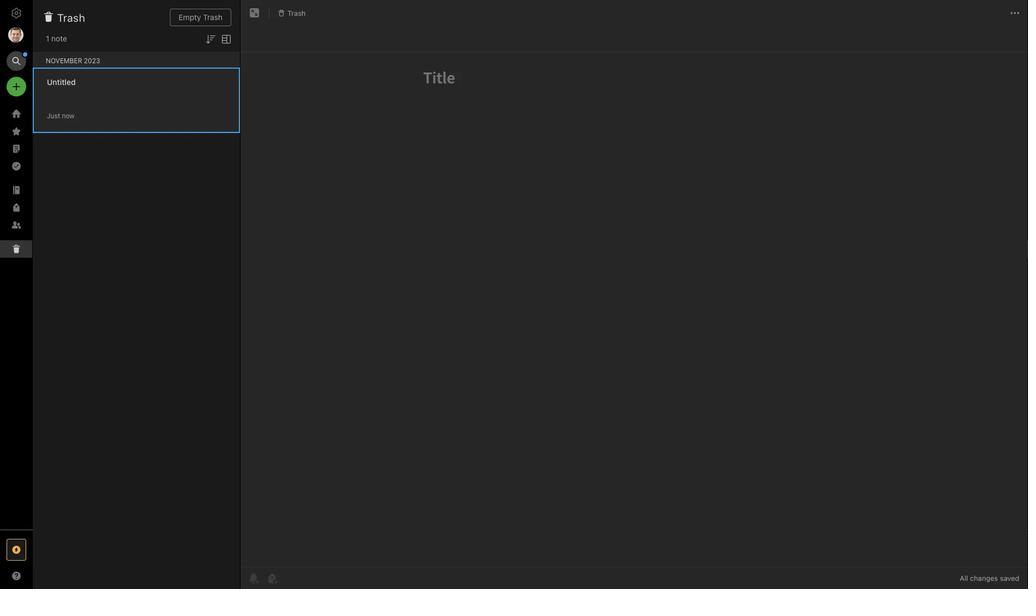Task type: vqa. For each thing, say whether or not it's contained in the screenshot.
All on the right bottom
yes



Task type: locate. For each thing, give the bounding box(es) containing it.
trash
[[287, 9, 306, 17], [57, 11, 85, 24], [203, 13, 223, 22]]

trash right expand note icon
[[287, 9, 306, 17]]

trash button
[[274, 5, 310, 21]]

1
[[46, 34, 49, 43]]

trash up sort options field
[[203, 13, 223, 22]]

tree
[[0, 105, 33, 530]]

empty trash
[[179, 13, 223, 22]]

View options field
[[217, 32, 233, 46]]

saved
[[1000, 575, 1020, 583]]

trash inside the note window element
[[287, 9, 306, 17]]

just
[[47, 112, 60, 120]]

2 horizontal spatial trash
[[287, 9, 306, 17]]

trash up note
[[57, 11, 85, 24]]

1 note
[[46, 34, 67, 43]]

Account field
[[0, 24, 33, 46]]

all changes saved
[[960, 575, 1020, 583]]

all
[[960, 575, 968, 583]]

empty
[[179, 13, 201, 22]]

november 2023
[[46, 57, 100, 64]]

expand note image
[[248, 7, 261, 20]]

add tag image
[[266, 572, 279, 585]]

upgrade image
[[10, 544, 23, 557]]

untitled
[[47, 78, 76, 87]]



Task type: describe. For each thing, give the bounding box(es) containing it.
november
[[46, 57, 82, 64]]

More actions field
[[1009, 4, 1022, 22]]

Sort options field
[[204, 32, 217, 46]]

note
[[51, 34, 67, 43]]

changes
[[970, 575, 998, 583]]

2023
[[84, 57, 100, 64]]

WHAT'S NEW field
[[0, 568, 33, 585]]

more actions image
[[1009, 7, 1022, 20]]

settings image
[[10, 7, 23, 20]]

click to expand image
[[28, 570, 36, 583]]

home image
[[10, 107, 23, 121]]

Note Editor text field
[[241, 52, 1028, 567]]

0 horizontal spatial trash
[[57, 11, 85, 24]]

note window element
[[241, 0, 1028, 590]]

1 horizontal spatial trash
[[203, 13, 223, 22]]

account image
[[8, 27, 23, 43]]

empty trash button
[[170, 9, 231, 26]]

add a reminder image
[[247, 572, 260, 585]]

now
[[62, 112, 74, 120]]

just now
[[47, 112, 74, 120]]



